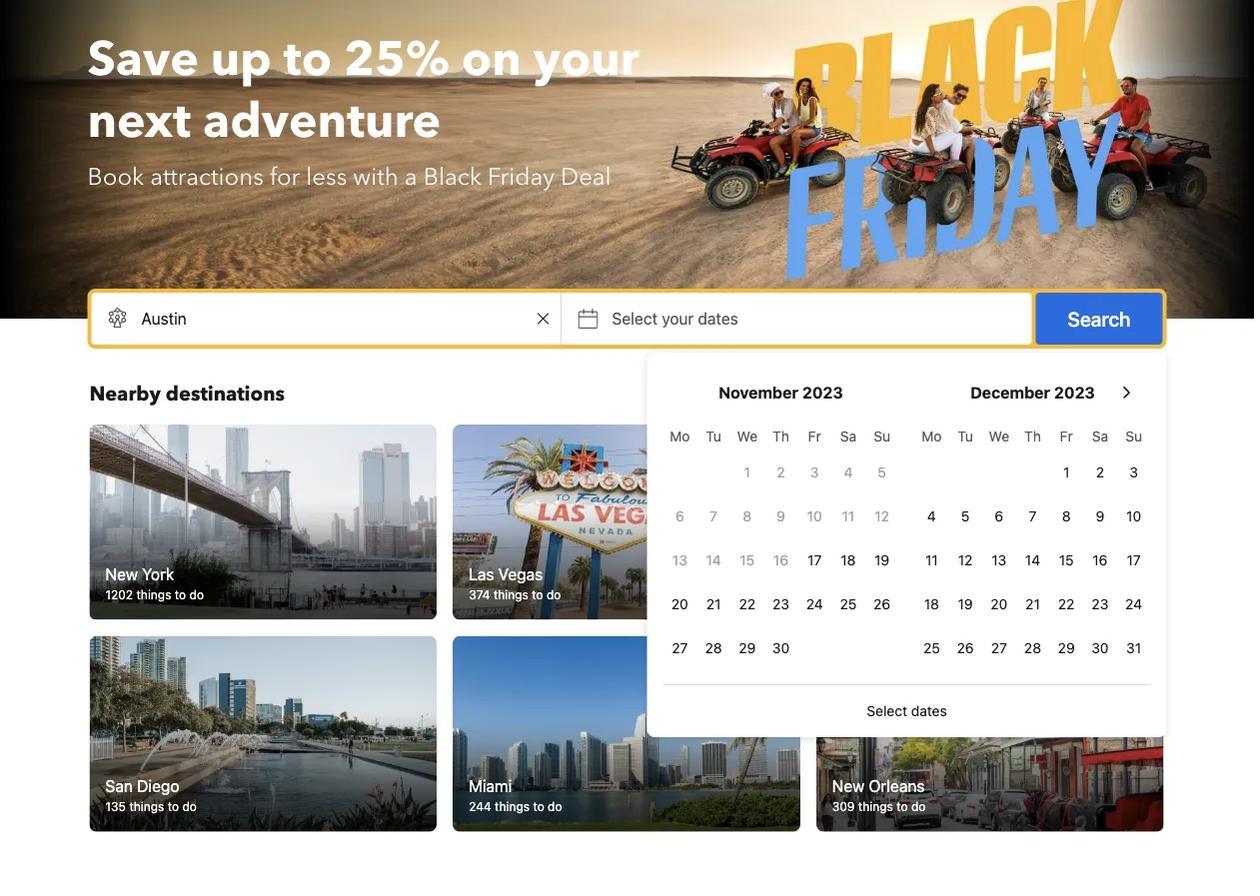 Task type: describe. For each thing, give the bounding box(es) containing it.
save up to 25% on your next adventure book attractions for less with a black friday deal
[[87, 27, 639, 193]]

key
[[832, 565, 859, 584]]

20 for 20 december 2023 checkbox
[[991, 596, 1007, 613]]

26 November 2023 checkbox
[[865, 585, 899, 625]]

18 for "18 november 2023" option
[[841, 552, 856, 569]]

21 for 21 "option"
[[1025, 596, 1040, 613]]

2 for december
[[1096, 464, 1104, 481]]

23 November 2023 checkbox
[[764, 585, 798, 625]]

Where are you going? search field
[[91, 293, 561, 345]]

things for key west
[[853, 588, 888, 602]]

select for select your dates
[[612, 309, 658, 328]]

10 December 2023 checkbox
[[1117, 497, 1151, 537]]

do for new york
[[189, 588, 204, 602]]

su for november 2023
[[874, 428, 890, 445]]

22 for "22" option
[[1058, 596, 1075, 613]]

9 December 2023 checkbox
[[1083, 497, 1117, 537]]

17 December 2023 checkbox
[[1117, 541, 1151, 581]]

11 for the 11 december 2023 option at the right bottom
[[925, 552, 938, 569]]

12 November 2023 checkbox
[[865, 497, 899, 537]]

las
[[469, 565, 494, 584]]

destinations
[[166, 381, 285, 408]]

your inside save up to 25% on your next adventure book attractions for less with a black friday deal
[[533, 27, 639, 92]]

for
[[270, 160, 300, 193]]

2 for november
[[777, 464, 785, 481]]

sa for december 2023
[[1092, 428, 1108, 445]]

8 for 8 option
[[1062, 508, 1071, 525]]

1 vertical spatial your
[[662, 309, 694, 328]]

new orleans image
[[816, 636, 1163, 832]]

16 for 16 november 2023 option
[[773, 552, 788, 569]]

black
[[423, 160, 482, 193]]

9 for 9 december 2023 option on the right bottom
[[1096, 508, 1104, 525]]

fr for november
[[808, 428, 821, 445]]

new for new orleans
[[832, 776, 865, 795]]

19 November 2023 checkbox
[[865, 541, 899, 581]]

24 November 2023 checkbox
[[798, 585, 831, 625]]

1 November 2023 checkbox
[[730, 453, 764, 493]]

28 for 28 option
[[1024, 640, 1041, 656]]

11 December 2023 checkbox
[[915, 541, 948, 581]]

30 November 2023 checkbox
[[764, 629, 798, 668]]

3 November 2023 checkbox
[[798, 453, 831, 493]]

20 December 2023 checkbox
[[982, 585, 1016, 625]]

31 December 2023 checkbox
[[1117, 629, 1151, 668]]

26 for 26 december 2023 checkbox
[[957, 640, 974, 656]]

17 for 17 option
[[807, 552, 822, 569]]

3 for december 2023
[[1129, 464, 1138, 481]]

on
[[461, 27, 521, 92]]

15 for 15 december 2023 option
[[1059, 552, 1074, 569]]

24 for 24 december 2023 option
[[1125, 596, 1142, 613]]

12 December 2023 checkbox
[[948, 541, 982, 581]]

new york 1202 things to do
[[105, 565, 204, 602]]

27 for 27 november 2023 option
[[672, 640, 688, 656]]

29 December 2023 checkbox
[[1050, 629, 1083, 668]]

1 vertical spatial dates
[[911, 703, 947, 719]]

28 November 2023 checkbox
[[697, 629, 730, 668]]

30 December 2023 checkbox
[[1083, 629, 1117, 668]]

vegas
[[498, 565, 543, 584]]

las vegas image
[[453, 425, 800, 620]]

27 December 2023 checkbox
[[982, 629, 1016, 668]]

309
[[832, 800, 855, 814]]

18 December 2023 checkbox
[[915, 585, 948, 625]]

1 10 from the left
[[807, 508, 822, 525]]

orleans
[[869, 776, 925, 795]]

to for new orleans
[[897, 800, 908, 814]]

search button
[[1036, 293, 1163, 345]]

21 for 21 checkbox
[[706, 596, 721, 613]]

4 November 2023 checkbox
[[831, 453, 865, 493]]

things for san diego
[[129, 800, 164, 814]]

11 for the 11 november 2023 option in the right bottom of the page
[[842, 508, 855, 525]]

miami 244 things to do
[[469, 776, 562, 814]]

select for select dates
[[867, 703, 907, 719]]

9 November 2023 checkbox
[[764, 497, 798, 537]]

22 November 2023 checkbox
[[730, 585, 764, 625]]

nearby
[[89, 381, 161, 408]]

25%
[[344, 27, 449, 92]]

search
[[1068, 307, 1131, 330]]

san diego 135 things to do
[[105, 776, 197, 814]]

tu for november
[[706, 428, 721, 445]]

7 for 7 december 2023 option
[[1029, 508, 1037, 525]]

select dates
[[867, 703, 947, 719]]

things inside miami 244 things to do
[[495, 800, 530, 814]]

su for december 2023
[[1125, 428, 1142, 445]]

key west image
[[816, 425, 1163, 620]]

5 November 2023 checkbox
[[865, 453, 899, 493]]

7 December 2023 checkbox
[[1016, 497, 1050, 537]]

5 for 5 november 2023 checkbox
[[878, 464, 886, 481]]

19 for 19 december 2023 checkbox
[[958, 596, 973, 613]]

12 for 12 december 2023 checkbox
[[958, 552, 973, 569]]

san diego image
[[89, 636, 437, 832]]

up
[[211, 27, 272, 92]]

135
[[105, 800, 126, 814]]

11 November 2023 checkbox
[[831, 497, 865, 537]]

new for new york
[[105, 565, 138, 584]]

san
[[105, 776, 133, 795]]

book
[[87, 160, 144, 193]]

york
[[142, 565, 174, 584]]

2023 for december 2023
[[1054, 383, 1095, 402]]

16 November 2023 checkbox
[[764, 541, 798, 581]]

do for key west
[[906, 588, 921, 602]]

to inside miami 244 things to do
[[533, 800, 544, 814]]

do for las vegas
[[547, 588, 561, 602]]

13 November 2023 checkbox
[[663, 541, 697, 581]]

friday
[[488, 160, 555, 193]]

1 December 2023 checkbox
[[1050, 453, 1083, 493]]

1 for december
[[1063, 464, 1070, 481]]

21 December 2023 checkbox
[[1016, 585, 1050, 625]]

key west 117 things to do
[[832, 565, 921, 602]]

tu for december
[[957, 428, 973, 445]]

13 for 13 november 2023 checkbox
[[672, 552, 687, 569]]

12 for 12 november 2023 option at the bottom right of the page
[[875, 508, 889, 525]]

29 November 2023 checkbox
[[730, 629, 764, 668]]

3 for november 2023
[[810, 464, 819, 481]]

th for december
[[1024, 428, 1041, 445]]

west
[[863, 565, 900, 584]]

26 for 26 option
[[873, 596, 890, 613]]



Task type: vqa. For each thing, say whether or not it's contained in the screenshot.
2
yes



Task type: locate. For each thing, give the bounding box(es) containing it.
2 right '1 november 2023' option
[[777, 464, 785, 481]]

9 right the 8 checkbox
[[777, 508, 785, 525]]

2 su from the left
[[1125, 428, 1142, 445]]

grid for december
[[915, 417, 1151, 668]]

sa up 4 november 2023 checkbox
[[840, 428, 856, 445]]

30 inside 'checkbox'
[[772, 640, 790, 656]]

0 horizontal spatial 2023
[[802, 383, 843, 402]]

do for new orleans
[[911, 800, 926, 814]]

26 December 2023 checkbox
[[948, 629, 982, 668]]

2 7 from the left
[[1029, 508, 1037, 525]]

1 8 from the left
[[743, 508, 752, 525]]

0 horizontal spatial 11
[[842, 508, 855, 525]]

14
[[706, 552, 721, 569], [1025, 552, 1040, 569]]

2 1 from the left
[[1063, 464, 1070, 481]]

1 14 from the left
[[706, 552, 721, 569]]

1 horizontal spatial 15
[[1059, 552, 1074, 569]]

nearby destinations
[[89, 381, 285, 408]]

8 right 7 november 2023 checkbox
[[743, 508, 752, 525]]

24 inside option
[[806, 596, 823, 613]]

0 horizontal spatial 27
[[672, 640, 688, 656]]

13
[[672, 552, 687, 569], [992, 552, 1006, 569]]

1 9 from the left
[[777, 508, 785, 525]]

do
[[189, 588, 204, 602], [547, 588, 561, 602], [906, 588, 921, 602], [182, 800, 197, 814], [548, 800, 562, 814], [911, 800, 926, 814]]

27 left 28 november 2023 checkbox
[[672, 640, 688, 656]]

15 left the 16 checkbox
[[1059, 552, 1074, 569]]

20
[[671, 596, 688, 613], [991, 596, 1007, 613]]

0 horizontal spatial 6
[[675, 508, 684, 525]]

8
[[743, 508, 752, 525], [1062, 508, 1071, 525]]

19 right 18 december 2023 checkbox
[[958, 596, 973, 613]]

28 inside option
[[1024, 640, 1041, 656]]

mo for december
[[922, 428, 942, 445]]

0 vertical spatial dates
[[698, 309, 738, 328]]

11 right 10 option
[[842, 508, 855, 525]]

0 horizontal spatial 30
[[772, 640, 790, 656]]

24 inside option
[[1125, 596, 1142, 613]]

21 November 2023 checkbox
[[697, 585, 730, 625]]

0 horizontal spatial 7
[[710, 508, 717, 525]]

2023 for november 2023
[[802, 383, 843, 402]]

2 mo from the left
[[922, 428, 942, 445]]

1 20 from the left
[[671, 596, 688, 613]]

1 horizontal spatial 2
[[1096, 464, 1104, 481]]

to for new york
[[175, 588, 186, 602]]

things down york at the bottom of page
[[136, 588, 171, 602]]

1 vertical spatial 19
[[958, 596, 973, 613]]

14 right 13 december 2023 option
[[1025, 552, 1040, 569]]

1 2 from the left
[[777, 464, 785, 481]]

17 November 2023 checkbox
[[798, 541, 831, 581]]

do inside new orleans 309 things to do
[[911, 800, 926, 814]]

1 inside '1 november 2023' option
[[744, 464, 750, 481]]

2 17 from the left
[[1127, 552, 1141, 569]]

30 right "29 december 2023" checkbox
[[1091, 640, 1109, 656]]

26 inside 26 option
[[873, 596, 890, 613]]

1 13 from the left
[[672, 552, 687, 569]]

1 horizontal spatial 20
[[991, 596, 1007, 613]]

3
[[810, 464, 819, 481], [1129, 464, 1138, 481]]

we for november
[[737, 428, 757, 445]]

22 December 2023 checkbox
[[1050, 585, 1083, 625]]

1 horizontal spatial 12
[[958, 552, 973, 569]]

15 November 2023 checkbox
[[730, 541, 764, 581]]

0 horizontal spatial 18
[[841, 552, 856, 569]]

diego
[[137, 776, 179, 795]]

1 21 from the left
[[706, 596, 721, 613]]

we down december in the top right of the page
[[989, 428, 1009, 445]]

1 1 from the left
[[744, 464, 750, 481]]

0 horizontal spatial 26
[[873, 596, 890, 613]]

1 horizontal spatial 29
[[1058, 640, 1075, 656]]

2 grid from the left
[[915, 417, 1151, 668]]

14 December 2023 checkbox
[[1016, 541, 1050, 581]]

0 horizontal spatial select
[[612, 309, 658, 328]]

12 inside checkbox
[[958, 552, 973, 569]]

1 horizontal spatial 27
[[991, 640, 1007, 656]]

fr up 3 november 2023 option
[[808, 428, 821, 445]]

16 December 2023 checkbox
[[1083, 541, 1117, 581]]

28
[[705, 640, 722, 656], [1024, 640, 1041, 656]]

do inside las vegas 374 things to do
[[547, 588, 561, 602]]

0 horizontal spatial tu
[[706, 428, 721, 445]]

20 left 21 checkbox
[[671, 596, 688, 613]]

22 inside "22" option
[[1058, 596, 1075, 613]]

we up '1 november 2023' option
[[737, 428, 757, 445]]

0 horizontal spatial 19
[[874, 552, 889, 569]]

18
[[841, 552, 856, 569], [924, 596, 939, 613]]

0 horizontal spatial your
[[533, 27, 639, 92]]

4 for 4 november 2023 checkbox
[[844, 464, 853, 481]]

5 December 2023 checkbox
[[948, 497, 982, 537]]

0 horizontal spatial 3
[[810, 464, 819, 481]]

things down vegas
[[494, 588, 528, 602]]

1 horizontal spatial 17
[[1127, 552, 1141, 569]]

2 sa from the left
[[1092, 428, 1108, 445]]

13 December 2023 checkbox
[[982, 541, 1016, 581]]

2 20 from the left
[[991, 596, 1007, 613]]

22 right 21 "option"
[[1058, 596, 1075, 613]]

0 horizontal spatial fr
[[808, 428, 821, 445]]

dates down 25 checkbox
[[911, 703, 947, 719]]

8 right 7 december 2023 option
[[1062, 508, 1071, 525]]

do down orleans
[[911, 800, 926, 814]]

7 for 7 november 2023 checkbox
[[710, 508, 717, 525]]

26 down 'west'
[[873, 596, 890, 613]]

to
[[284, 27, 332, 92], [175, 588, 186, 602], [532, 588, 543, 602], [892, 588, 903, 602], [168, 800, 179, 814], [533, 800, 544, 814], [897, 800, 908, 814]]

8 for the 8 checkbox
[[743, 508, 752, 525]]

1 vertical spatial 5
[[961, 508, 970, 525]]

1 horizontal spatial 1
[[1063, 464, 1070, 481]]

29 right 28 november 2023 checkbox
[[739, 640, 756, 656]]

19 December 2023 checkbox
[[948, 585, 982, 625]]

to down 'west'
[[892, 588, 903, 602]]

1 horizontal spatial 13
[[992, 552, 1006, 569]]

0 vertical spatial 5
[[878, 464, 886, 481]]

0 horizontal spatial 2
[[777, 464, 785, 481]]

3 December 2023 checkbox
[[1117, 453, 1151, 493]]

things down diego
[[129, 800, 164, 814]]

1 vertical spatial select
[[867, 703, 907, 719]]

deal
[[561, 160, 611, 193]]

1 horizontal spatial sa
[[1092, 428, 1108, 445]]

1 grid from the left
[[663, 417, 899, 668]]

1 horizontal spatial mo
[[922, 428, 942, 445]]

1 17 from the left
[[807, 552, 822, 569]]

14 November 2023 checkbox
[[697, 541, 730, 581]]

10
[[807, 508, 822, 525], [1126, 508, 1141, 525]]

your
[[533, 27, 639, 92], [662, 309, 694, 328]]

10 right 9 december 2023 option on the right bottom
[[1126, 508, 1141, 525]]

0 horizontal spatial 24
[[806, 596, 823, 613]]

14 for 14 december 2023 option
[[1025, 552, 1040, 569]]

6 right 5 option
[[995, 508, 1003, 525]]

1 horizontal spatial th
[[1024, 428, 1041, 445]]

do right 1202
[[189, 588, 204, 602]]

things inside 'san diego 135 things to do'
[[129, 800, 164, 814]]

23 inside checkbox
[[772, 596, 789, 613]]

new orleans 309 things to do
[[832, 776, 926, 814]]

to right 1202
[[175, 588, 186, 602]]

15 for the 15 option
[[740, 552, 755, 569]]

21 inside checkbox
[[706, 596, 721, 613]]

13 inside option
[[992, 552, 1006, 569]]

2 we from the left
[[989, 428, 1009, 445]]

1202
[[105, 588, 133, 602]]

29 for "29 december 2023" checkbox
[[1058, 640, 1075, 656]]

1 horizontal spatial su
[[1125, 428, 1142, 445]]

0 horizontal spatial 20
[[671, 596, 688, 613]]

17 right 16 november 2023 option
[[807, 552, 822, 569]]

12 right the 11 november 2023 option in the right bottom of the page
[[875, 508, 889, 525]]

26
[[873, 596, 890, 613], [957, 640, 974, 656]]

6 December 2023 checkbox
[[982, 497, 1016, 537]]

8 inside checkbox
[[743, 508, 752, 525]]

dates
[[698, 309, 738, 328], [911, 703, 947, 719]]

2 30 from the left
[[1091, 640, 1109, 656]]

10 November 2023 checkbox
[[798, 497, 831, 537]]

8 December 2023 checkbox
[[1050, 497, 1083, 537]]

28 for 28 november 2023 checkbox
[[705, 640, 722, 656]]

1 vertical spatial 12
[[958, 552, 973, 569]]

24 right the 23 checkbox
[[1125, 596, 1142, 613]]

9 for 9 november 2023 option
[[777, 508, 785, 525]]

to right 244
[[533, 800, 544, 814]]

tu down november
[[706, 428, 721, 445]]

21 left the 22 november 2023 checkbox
[[706, 596, 721, 613]]

2 21 from the left
[[1025, 596, 1040, 613]]

2 tu from the left
[[957, 428, 973, 445]]

do inside miami 244 things to do
[[548, 800, 562, 814]]

1 horizontal spatial your
[[662, 309, 694, 328]]

2 8 from the left
[[1062, 508, 1071, 525]]

1 vertical spatial 26
[[957, 640, 974, 656]]

15 inside 15 december 2023 option
[[1059, 552, 1074, 569]]

su up 5 november 2023 checkbox
[[874, 428, 890, 445]]

2 13 from the left
[[992, 552, 1006, 569]]

tu down december in the top right of the page
[[957, 428, 973, 445]]

27 right 26 december 2023 checkbox
[[991, 640, 1007, 656]]

1 horizontal spatial 5
[[961, 508, 970, 525]]

0 horizontal spatial 12
[[875, 508, 889, 525]]

28 right 27 november 2023 option
[[705, 640, 722, 656]]

0 horizontal spatial 9
[[777, 508, 785, 525]]

tu
[[706, 428, 721, 445], [957, 428, 973, 445]]

4
[[844, 464, 853, 481], [927, 508, 936, 525]]

1 horizontal spatial grid
[[915, 417, 1151, 668]]

23
[[772, 596, 789, 613], [1092, 596, 1109, 613]]

28 inside checkbox
[[705, 640, 722, 656]]

things inside 'new york 1202 things to do'
[[136, 588, 171, 602]]

to down vegas
[[532, 588, 543, 602]]

1 horizontal spatial 21
[[1025, 596, 1040, 613]]

1 vertical spatial 11
[[925, 552, 938, 569]]

28 December 2023 checkbox
[[1016, 629, 1050, 668]]

0 vertical spatial 26
[[873, 596, 890, 613]]

0 horizontal spatial 10
[[807, 508, 822, 525]]

1 tu from the left
[[706, 428, 721, 445]]

do inside key west 117 things to do
[[906, 588, 921, 602]]

th for november
[[772, 428, 789, 445]]

0 horizontal spatial 23
[[772, 596, 789, 613]]

0 vertical spatial 4
[[844, 464, 853, 481]]

1 15 from the left
[[740, 552, 755, 569]]

0 vertical spatial new
[[105, 565, 138, 584]]

things down 'west'
[[853, 588, 888, 602]]

13 for 13 december 2023 option
[[992, 552, 1006, 569]]

30
[[772, 640, 790, 656], [1091, 640, 1109, 656]]

0 horizontal spatial 17
[[807, 552, 822, 569]]

25 left 26 december 2023 checkbox
[[923, 640, 940, 656]]

24
[[806, 596, 823, 613], [1125, 596, 1142, 613]]

1 sa from the left
[[840, 428, 856, 445]]

24 for 24 november 2023 option
[[806, 596, 823, 613]]

do inside 'san diego 135 things to do'
[[182, 800, 197, 814]]

20 November 2023 checkbox
[[663, 585, 697, 625]]

select your dates
[[612, 309, 738, 328]]

las vegas 374 things to do
[[469, 565, 561, 602]]

25 down key
[[840, 596, 857, 613]]

17 inside checkbox
[[1127, 552, 1141, 569]]

new
[[105, 565, 138, 584], [832, 776, 865, 795]]

18 for 18 december 2023 checkbox
[[924, 596, 939, 613]]

20 inside checkbox
[[671, 596, 688, 613]]

th
[[772, 428, 789, 445], [1024, 428, 1041, 445]]

10 right 9 november 2023 option
[[807, 508, 822, 525]]

22
[[739, 596, 755, 613], [1058, 596, 1075, 613]]

6 inside checkbox
[[675, 508, 684, 525]]

5
[[878, 464, 886, 481], [961, 508, 970, 525]]

17
[[807, 552, 822, 569], [1127, 552, 1141, 569]]

6
[[675, 508, 684, 525], [995, 508, 1003, 525]]

0 vertical spatial your
[[533, 27, 639, 92]]

23 December 2023 checkbox
[[1083, 585, 1117, 625]]

0 horizontal spatial dates
[[698, 309, 738, 328]]

2 22 from the left
[[1058, 596, 1075, 613]]

3 left 4 november 2023 checkbox
[[810, 464, 819, 481]]

28 right 27 option
[[1024, 640, 1041, 656]]

we for december
[[989, 428, 1009, 445]]

1 horizontal spatial tu
[[957, 428, 973, 445]]

0 horizontal spatial 15
[[740, 552, 755, 569]]

1 horizontal spatial new
[[832, 776, 865, 795]]

miami
[[469, 776, 512, 795]]

1 left the 2 november 2023 checkbox
[[744, 464, 750, 481]]

22 inside checkbox
[[739, 596, 755, 613]]

less
[[306, 160, 347, 193]]

2 14 from the left
[[1025, 552, 1040, 569]]

do inside 'new york 1202 things to do'
[[189, 588, 204, 602]]

things down miami
[[495, 800, 530, 814]]

a
[[405, 160, 417, 193]]

23 right "22" option
[[1092, 596, 1109, 613]]

1 horizontal spatial fr
[[1060, 428, 1073, 445]]

5 for 5 option
[[961, 508, 970, 525]]

1 horizontal spatial 23
[[1092, 596, 1109, 613]]

0 horizontal spatial sa
[[840, 428, 856, 445]]

fr
[[808, 428, 821, 445], [1060, 428, 1073, 445]]

2 3 from the left
[[1129, 464, 1138, 481]]

20 inside checkbox
[[991, 596, 1007, 613]]

0 horizontal spatial su
[[874, 428, 890, 445]]

to inside key west 117 things to do
[[892, 588, 903, 602]]

14 right 13 november 2023 checkbox
[[706, 552, 721, 569]]

8 November 2023 checkbox
[[730, 497, 764, 537]]

to inside save up to 25% on your next adventure book attractions for less with a black friday deal
[[284, 27, 332, 92]]

with
[[353, 160, 399, 193]]

2 23 from the left
[[1092, 596, 1109, 613]]

12 inside option
[[875, 508, 889, 525]]

select
[[612, 309, 658, 328], [867, 703, 907, 719]]

to down diego
[[168, 800, 179, 814]]

new york image
[[89, 425, 437, 620]]

14 inside option
[[706, 552, 721, 569]]

1 27 from the left
[[672, 640, 688, 656]]

15 inside the 15 option
[[740, 552, 755, 569]]

17 for the 17 checkbox
[[1127, 552, 1141, 569]]

1 horizontal spatial 2023
[[1054, 383, 1095, 402]]

7 November 2023 checkbox
[[697, 497, 730, 537]]

1 left 2 december 2023 checkbox
[[1063, 464, 1070, 481]]

to for san diego
[[168, 800, 179, 814]]

15 right 14 november 2023 option
[[740, 552, 755, 569]]

1 23 from the left
[[772, 596, 789, 613]]

1 we from the left
[[737, 428, 757, 445]]

8 inside option
[[1062, 508, 1071, 525]]

5 inside checkbox
[[878, 464, 886, 481]]

1 horizontal spatial 7
[[1029, 508, 1037, 525]]

1 horizontal spatial select
[[867, 703, 907, 719]]

22 right 21 checkbox
[[739, 596, 755, 613]]

sa
[[840, 428, 856, 445], [1092, 428, 1108, 445]]

1 7 from the left
[[710, 508, 717, 525]]

7 right 6 checkbox
[[710, 508, 717, 525]]

6 for 6 checkbox
[[675, 508, 684, 525]]

6 inside option
[[995, 508, 1003, 525]]

2 2 from the left
[[1096, 464, 1104, 481]]

2 27 from the left
[[991, 640, 1007, 656]]

mo up '4' option
[[922, 428, 942, 445]]

things
[[136, 588, 171, 602], [494, 588, 528, 602], [853, 588, 888, 602], [129, 800, 164, 814], [495, 800, 530, 814], [858, 800, 893, 814]]

0 horizontal spatial new
[[105, 565, 138, 584]]

2 inside 2 december 2023 checkbox
[[1096, 464, 1104, 481]]

to for key west
[[892, 588, 903, 602]]

31
[[1126, 640, 1141, 656]]

2 inside checkbox
[[777, 464, 785, 481]]

23 inside checkbox
[[1092, 596, 1109, 613]]

25 for 25 november 2023 checkbox
[[840, 596, 857, 613]]

0 horizontal spatial 16
[[773, 552, 788, 569]]

things for new orleans
[[858, 800, 893, 814]]

attractions
[[150, 160, 264, 193]]

grid for november
[[663, 417, 899, 668]]

we
[[737, 428, 757, 445], [989, 428, 1009, 445]]

23 for the 23 checkbox
[[1092, 596, 1109, 613]]

1
[[744, 464, 750, 481], [1063, 464, 1070, 481]]

25
[[840, 596, 857, 613], [923, 640, 940, 656]]

9
[[777, 508, 785, 525], [1096, 508, 1104, 525]]

0 horizontal spatial we
[[737, 428, 757, 445]]

30 for 30 'checkbox'
[[772, 640, 790, 656]]

1 horizontal spatial 22
[[1058, 596, 1075, 613]]

17 right the 16 checkbox
[[1127, 552, 1141, 569]]

november 2023
[[719, 383, 843, 402]]

29
[[739, 640, 756, 656], [1058, 640, 1075, 656]]

to inside 'san diego 135 things to do'
[[168, 800, 179, 814]]

2023 right november
[[802, 383, 843, 402]]

1 3 from the left
[[810, 464, 819, 481]]

0 horizontal spatial 4
[[844, 464, 853, 481]]

30 for 30 december 2023 checkbox
[[1091, 640, 1109, 656]]

2
[[777, 464, 785, 481], [1096, 464, 1104, 481]]

new inside new orleans 309 things to do
[[832, 776, 865, 795]]

26 right 25 checkbox
[[957, 640, 974, 656]]

15 December 2023 checkbox
[[1050, 541, 1083, 581]]

2 th from the left
[[1024, 428, 1041, 445]]

2 15 from the left
[[1059, 552, 1074, 569]]

to inside new orleans 309 things to do
[[897, 800, 908, 814]]

2 right 1 december 2023 option
[[1096, 464, 1104, 481]]

to inside las vegas 374 things to do
[[532, 588, 543, 602]]

2 9 from the left
[[1096, 508, 1104, 525]]

2 29 from the left
[[1058, 640, 1075, 656]]

18 right 17 option
[[841, 552, 856, 569]]

things inside key west 117 things to do
[[853, 588, 888, 602]]

1 16 from the left
[[773, 552, 788, 569]]

13 left 14 november 2023 option
[[672, 552, 687, 569]]

0 vertical spatial 11
[[842, 508, 855, 525]]

9 inside option
[[1096, 508, 1104, 525]]

15
[[740, 552, 755, 569], [1059, 552, 1074, 569]]

mo
[[670, 428, 690, 445], [922, 428, 942, 445]]

things down orleans
[[858, 800, 893, 814]]

25 November 2023 checkbox
[[831, 585, 865, 625]]

26 inside 26 december 2023 checkbox
[[957, 640, 974, 656]]

1 vertical spatial new
[[832, 776, 865, 795]]

2 16 from the left
[[1093, 552, 1108, 569]]

6 for 6 option
[[995, 508, 1003, 525]]

7
[[710, 508, 717, 525], [1029, 508, 1037, 525]]

1 horizontal spatial 25
[[923, 640, 940, 656]]

0 vertical spatial 12
[[875, 508, 889, 525]]

do right 135
[[182, 800, 197, 814]]

1 fr from the left
[[808, 428, 821, 445]]

1 horizontal spatial dates
[[911, 703, 947, 719]]

to down orleans
[[897, 800, 908, 814]]

2 2023 from the left
[[1054, 383, 1095, 402]]

1 horizontal spatial 8
[[1062, 508, 1071, 525]]

0 horizontal spatial 13
[[672, 552, 687, 569]]

2 fr from the left
[[1060, 428, 1073, 445]]

th up the 2 november 2023 checkbox
[[772, 428, 789, 445]]

29 right 28 option
[[1058, 640, 1075, 656]]

1 29 from the left
[[739, 640, 756, 656]]

1 30 from the left
[[772, 640, 790, 656]]

18 left 19 december 2023 checkbox
[[924, 596, 939, 613]]

4 right 3 november 2023 option
[[844, 464, 853, 481]]

1 horizontal spatial 26
[[957, 640, 974, 656]]

7 inside checkbox
[[710, 508, 717, 525]]

24 left 117
[[806, 596, 823, 613]]

0 horizontal spatial 1
[[744, 464, 750, 481]]

1 for november
[[744, 464, 750, 481]]

new up 309 on the right of page
[[832, 776, 865, 795]]

2 28 from the left
[[1024, 640, 1041, 656]]

november
[[719, 383, 798, 402]]

1 28 from the left
[[705, 640, 722, 656]]

9 right 8 option
[[1096, 508, 1104, 525]]

things inside new orleans 309 things to do
[[858, 800, 893, 814]]

14 for 14 november 2023 option
[[706, 552, 721, 569]]

21 right 20 december 2023 checkbox
[[1025, 596, 1040, 613]]

117
[[832, 588, 850, 602]]

2 6 from the left
[[995, 508, 1003, 525]]

0 horizontal spatial 25
[[840, 596, 857, 613]]

20 for 20 november 2023 checkbox
[[671, 596, 688, 613]]

1 horizontal spatial 6
[[995, 508, 1003, 525]]

new inside 'new york 1202 things to do'
[[105, 565, 138, 584]]

1 vertical spatial 4
[[927, 508, 936, 525]]

1 horizontal spatial 16
[[1093, 552, 1108, 569]]

0 horizontal spatial 29
[[739, 640, 756, 656]]

4 for '4' option
[[927, 508, 936, 525]]

grid
[[663, 417, 899, 668], [915, 417, 1151, 668]]

0 vertical spatial 18
[[841, 552, 856, 569]]

27 November 2023 checkbox
[[663, 629, 697, 668]]

next
[[87, 89, 191, 154]]

374
[[469, 588, 490, 602]]

25 for 25 checkbox
[[923, 640, 940, 656]]

9 inside option
[[777, 508, 785, 525]]

do right 26 option
[[906, 588, 921, 602]]

4 December 2023 checkbox
[[915, 497, 948, 537]]

1 22 from the left
[[739, 596, 755, 613]]

2 December 2023 checkbox
[[1083, 453, 1117, 493]]

fr for december
[[1060, 428, 1073, 445]]

16 for the 16 checkbox
[[1093, 552, 1108, 569]]

14 inside option
[[1025, 552, 1040, 569]]

7 right 6 option
[[1029, 508, 1037, 525]]

december 2023
[[970, 383, 1095, 402]]

24 December 2023 checkbox
[[1117, 585, 1151, 625]]

1 horizontal spatial 28
[[1024, 640, 1041, 656]]

21 inside "option"
[[1025, 596, 1040, 613]]

miami image
[[453, 636, 800, 832]]

4 inside checkbox
[[844, 464, 853, 481]]

16 right 15 december 2023 option
[[1093, 552, 1108, 569]]

19 for 19 november 2023 checkbox
[[874, 552, 889, 569]]

fr up 1 december 2023 option
[[1060, 428, 1073, 445]]

2023 right december in the top right of the page
[[1054, 383, 1095, 402]]

25 December 2023 checkbox
[[915, 629, 948, 668]]

1 2023 from the left
[[802, 383, 843, 402]]

27 for 27 option
[[991, 640, 1007, 656]]

th down 'december 2023'
[[1024, 428, 1041, 445]]

7 inside option
[[1029, 508, 1037, 525]]

to right up
[[284, 27, 332, 92]]

mo for november
[[670, 428, 690, 445]]

18 November 2023 checkbox
[[831, 541, 865, 581]]

1 6 from the left
[[675, 508, 684, 525]]

new up 1202
[[105, 565, 138, 584]]

1 su from the left
[[874, 428, 890, 445]]

30 inside checkbox
[[1091, 640, 1109, 656]]

dates up november
[[698, 309, 738, 328]]

1 th from the left
[[772, 428, 789, 445]]

5 right '4' option
[[961, 508, 970, 525]]

0 horizontal spatial 14
[[706, 552, 721, 569]]

1 horizontal spatial we
[[989, 428, 1009, 445]]

27
[[672, 640, 688, 656], [991, 640, 1007, 656]]

1 mo from the left
[[670, 428, 690, 445]]

1 horizontal spatial 14
[[1025, 552, 1040, 569]]

16 right the 15 option
[[773, 552, 788, 569]]

23 for 23 november 2023 checkbox
[[772, 596, 789, 613]]

1 horizontal spatial 4
[[927, 508, 936, 525]]

3 right 2 december 2023 checkbox
[[1129, 464, 1138, 481]]

adventure
[[203, 89, 441, 154]]

0 horizontal spatial 28
[[705, 640, 722, 656]]

29 for the 29 checkbox
[[739, 640, 756, 656]]

18 inside option
[[841, 552, 856, 569]]

do right 244
[[548, 800, 562, 814]]

0 vertical spatial 19
[[874, 552, 889, 569]]

do for san diego
[[182, 800, 197, 814]]

21
[[706, 596, 721, 613], [1025, 596, 1040, 613]]

17 inside option
[[807, 552, 822, 569]]

2 November 2023 checkbox
[[764, 453, 798, 493]]

13 inside checkbox
[[672, 552, 687, 569]]

13 left 14 december 2023 option
[[992, 552, 1006, 569]]

30 right the 29 checkbox
[[772, 640, 790, 656]]

sa for november 2023
[[840, 428, 856, 445]]

things for las vegas
[[494, 588, 528, 602]]

12
[[875, 508, 889, 525], [958, 552, 973, 569]]

0 horizontal spatial 5
[[878, 464, 886, 481]]

2023
[[802, 383, 843, 402], [1054, 383, 1095, 402]]

mo up 6 checkbox
[[670, 428, 690, 445]]

1 horizontal spatial 18
[[924, 596, 939, 613]]

5 right 4 november 2023 checkbox
[[878, 464, 886, 481]]

244
[[469, 800, 491, 814]]

16
[[773, 552, 788, 569], [1093, 552, 1108, 569]]

19 right "18 november 2023" option
[[874, 552, 889, 569]]

2 10 from the left
[[1126, 508, 1141, 525]]

23 right the 22 november 2023 checkbox
[[772, 596, 789, 613]]

22 for the 22 november 2023 checkbox
[[739, 596, 755, 613]]

12 right the 11 december 2023 option at the right bottom
[[958, 552, 973, 569]]

things inside las vegas 374 things to do
[[494, 588, 528, 602]]

2 24 from the left
[[1125, 596, 1142, 613]]

18 inside checkbox
[[924, 596, 939, 613]]

do right '374'
[[547, 588, 561, 602]]

su
[[874, 428, 890, 445], [1125, 428, 1142, 445]]

16 inside checkbox
[[1093, 552, 1108, 569]]

0 vertical spatial 25
[[840, 596, 857, 613]]

19
[[874, 552, 889, 569], [958, 596, 973, 613]]

1 24 from the left
[[806, 596, 823, 613]]

5 inside option
[[961, 508, 970, 525]]

4 inside option
[[927, 508, 936, 525]]

things for new york
[[136, 588, 171, 602]]

0 horizontal spatial mo
[[670, 428, 690, 445]]

16 inside option
[[773, 552, 788, 569]]

6 left 7 november 2023 checkbox
[[675, 508, 684, 525]]

11 left 12 december 2023 checkbox
[[925, 552, 938, 569]]

su up '3' option
[[1125, 428, 1142, 445]]

6 November 2023 checkbox
[[663, 497, 697, 537]]

1 inside 1 december 2023 option
[[1063, 464, 1070, 481]]

save
[[87, 27, 199, 92]]

4 left 5 option
[[927, 508, 936, 525]]

0 horizontal spatial grid
[[663, 417, 899, 668]]

to inside 'new york 1202 things to do'
[[175, 588, 186, 602]]

sa up 2 december 2023 checkbox
[[1092, 428, 1108, 445]]

1 vertical spatial 18
[[924, 596, 939, 613]]

1 horizontal spatial 24
[[1125, 596, 1142, 613]]

to for las vegas
[[532, 588, 543, 602]]

11
[[842, 508, 855, 525], [925, 552, 938, 569]]

december
[[970, 383, 1050, 402]]

0 horizontal spatial th
[[772, 428, 789, 445]]

1 horizontal spatial 30
[[1091, 640, 1109, 656]]

20 right 19 december 2023 checkbox
[[991, 596, 1007, 613]]



